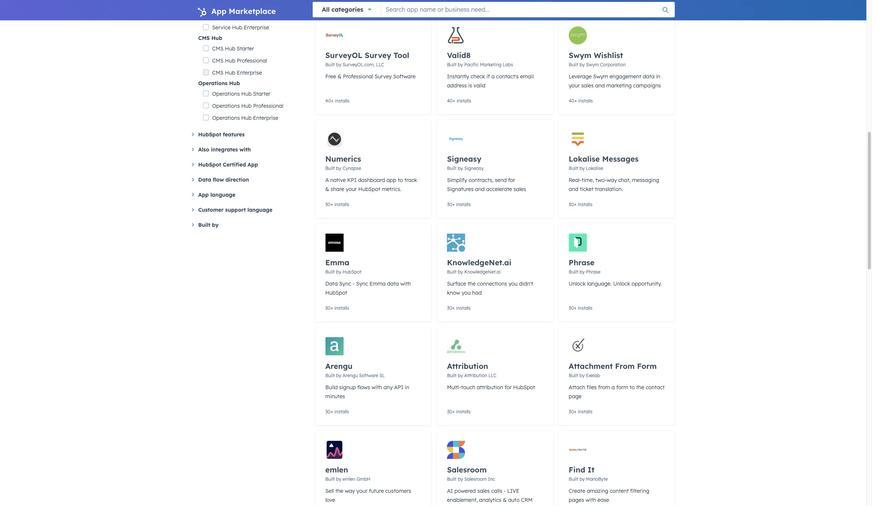 Task type: describe. For each thing, give the bounding box(es) containing it.
+ for attachment
[[574, 409, 577, 415]]

caret image for hubspot certified app
[[192, 163, 194, 166]]

language inside dropdown button
[[248, 207, 273, 214]]

+ for surveyol
[[331, 98, 334, 104]]

signeasy built by signeasy
[[447, 154, 484, 171]]

engagement
[[610, 73, 642, 80]]

way inside sell the way your future customers love
[[345, 488, 355, 495]]

enablement,
[[447, 497, 478, 504]]

operations hub enterprise
[[212, 115, 278, 122]]

built inside surveyol survey tool built by surveyol.com, llc
[[325, 62, 335, 68]]

build
[[325, 385, 338, 391]]

simplify
[[447, 177, 467, 184]]

form
[[617, 385, 628, 391]]

sell the way your future customers love
[[325, 488, 411, 504]]

by inside salesroom built by salesroom inc
[[458, 477, 463, 483]]

calls
[[491, 488, 502, 495]]

surveyol
[[325, 51, 363, 60]]

free & professional survey software
[[325, 73, 416, 80]]

corporation
[[600, 62, 626, 68]]

time,
[[582, 177, 594, 184]]

page
[[569, 394, 582, 400]]

salesroom built by salesroom inc
[[447, 466, 495, 483]]

sell
[[325, 488, 334, 495]]

future
[[369, 488, 384, 495]]

by inside surveyol survey tool built by surveyol.com, llc
[[336, 62, 341, 68]]

with inside the build signup flows with any api in minutes
[[372, 385, 382, 391]]

direction
[[226, 177, 249, 183]]

native
[[330, 177, 346, 184]]

by inside lokalise messages built by lokalise
[[580, 166, 585, 171]]

installs for valid8
[[457, 98, 471, 104]]

powered
[[455, 488, 476, 495]]

customers
[[386, 488, 411, 495]]

built inside salesroom built by salesroom inc
[[447, 477, 457, 483]]

customer
[[198, 207, 224, 214]]

attach
[[569, 385, 585, 391]]

marketing
[[607, 82, 632, 89]]

free
[[325, 73, 336, 80]]

30 + installs for attachment from form
[[569, 409, 593, 415]]

0 vertical spatial attribution
[[447, 362, 488, 371]]

by inside 'swym wishlist built by swym corporation'
[[580, 62, 585, 68]]

contact's
[[496, 73, 519, 80]]

30 for arengu
[[325, 409, 331, 415]]

+ for knowledgenet.ai
[[452, 306, 455, 311]]

hub for operations hub starter
[[241, 91, 252, 97]]

from
[[598, 385, 610, 391]]

two-
[[596, 177, 607, 184]]

contracts,
[[469, 177, 494, 184]]

built inside lokalise messages built by lokalise
[[569, 166, 578, 171]]

instantly
[[447, 73, 469, 80]]

opportunity.
[[632, 281, 662, 288]]

by inside attribution built by attribution llc
[[458, 373, 463, 379]]

1 vertical spatial survey
[[375, 73, 392, 80]]

hub for service hub enterprise
[[232, 24, 242, 31]]

attribution built by attribution llc
[[447, 362, 497, 379]]

2 unlock from the left
[[613, 281, 630, 288]]

for for attribution
[[505, 385, 512, 391]]

30 + installs for emma
[[325, 306, 349, 311]]

hubspot down also
[[198, 161, 221, 168]]

30 + installs for numerics
[[325, 202, 349, 208]]

cms for cms hub
[[198, 35, 210, 42]]

features
[[223, 131, 245, 138]]

+ for numerics
[[331, 202, 333, 208]]

30 for attachment from form
[[569, 409, 574, 415]]

knowledgenet.ai built by knowledgenet.ai
[[447, 258, 512, 275]]

enterprise for cms hub enterprise
[[237, 69, 262, 76]]

1 horizontal spatial &
[[338, 73, 342, 80]]

40 + installs for survey
[[325, 98, 350, 104]]

and inside leverage swym engagement data in your sales and marketing campaigns
[[595, 82, 605, 89]]

sales inside leverage swym engagement data in your sales and marketing campaigns
[[582, 82, 594, 89]]

address
[[447, 82, 467, 89]]

0 vertical spatial lokalise
[[569, 154, 600, 164]]

with inside also integrates with dropdown button
[[240, 146, 251, 153]]

service for service hub enterprise
[[212, 24, 231, 31]]

0 vertical spatial salesroom
[[447, 466, 487, 475]]

messaging
[[632, 177, 660, 184]]

installs for swym
[[578, 98, 593, 104]]

1 horizontal spatial you
[[509, 281, 518, 288]]

installs for attribution
[[456, 409, 471, 415]]

simplify contracts, send for signatures and accelerate sales
[[447, 177, 526, 193]]

from
[[615, 362, 635, 371]]

0 vertical spatial swym
[[569, 51, 592, 60]]

emma built by hubspot
[[325, 258, 362, 275]]

numerics built by cynapse
[[325, 154, 361, 171]]

inc
[[488, 477, 495, 483]]

arengu built by arengu software sl
[[325, 362, 385, 379]]

minutes
[[325, 394, 345, 400]]

the inside attach files from a form to the contact page
[[637, 385, 644, 391]]

llc inside surveyol survey tool built by surveyol.com, llc
[[376, 62, 384, 68]]

1 vertical spatial emlen
[[343, 477, 356, 483]]

installs for emma
[[335, 306, 349, 311]]

30 + installs for lokalise messages
[[569, 202, 593, 208]]

your inside a native kpi dashboard app to track & share your hubspot metrics.
[[346, 186, 357, 193]]

built inside attribution built by attribution llc
[[447, 373, 457, 379]]

- inside the ai powered sales calls - live enablement, analytics & auto crm updates
[[504, 488, 506, 495]]

30 + installs for phrase
[[569, 306, 593, 311]]

messages
[[602, 154, 639, 164]]

by inside the emlen built by emlen gmbh
[[336, 477, 341, 483]]

1 vertical spatial lokalise
[[586, 166, 603, 171]]

cms hub
[[198, 35, 222, 42]]

all categories
[[322, 6, 363, 13]]

cms for cms hub starter
[[212, 45, 224, 52]]

create amazing content filtering pages with ease
[[569, 488, 650, 504]]

multi-touch attribution for hubspot
[[447, 385, 535, 391]]

marketplace
[[229, 6, 276, 16]]

and inside simplify contracts, send for signatures and accelerate sales
[[475, 186, 485, 193]]

files
[[587, 385, 597, 391]]

is
[[468, 82, 472, 89]]

professional for free & professional survey software
[[343, 73, 373, 80]]

connections
[[477, 281, 507, 288]]

sl
[[380, 373, 385, 379]]

contact
[[646, 385, 665, 391]]

phrase built by phrase
[[569, 258, 601, 275]]

- inside data sync - sync emma data with hubspot
[[353, 281, 355, 288]]

hub for operations hub professional
[[241, 103, 252, 109]]

marketing
[[480, 62, 502, 68]]

built by button
[[192, 221, 304, 230]]

in inside leverage swym engagement data in your sales and marketing campaigns
[[656, 73, 661, 80]]

ease
[[598, 497, 609, 504]]

& inside a native kpi dashboard app to track & share your hubspot metrics.
[[325, 186, 329, 193]]

a
[[325, 177, 329, 184]]

manobyte
[[586, 477, 608, 483]]

flows
[[357, 385, 370, 391]]

hubspot up also
[[198, 131, 221, 138]]

language inside dropdown button
[[210, 192, 235, 198]]

2 sync from the left
[[356, 281, 368, 288]]

real-
[[569, 177, 582, 184]]

30 + installs for attribution
[[447, 409, 471, 415]]

operations hub
[[198, 80, 240, 87]]

valid
[[474, 82, 486, 89]]

support
[[225, 207, 246, 214]]

30 for knowledgenet.ai
[[447, 306, 452, 311]]

compatible hubspot plans group
[[198, 0, 304, 124]]

0 vertical spatial emlen
[[325, 466, 348, 475]]

flow
[[213, 177, 224, 183]]

30 for phrase
[[569, 306, 574, 311]]

operations hub starter
[[212, 91, 271, 97]]

cms hub professional
[[212, 57, 267, 64]]

attribution
[[477, 385, 503, 391]]

dashboard
[[358, 177, 385, 184]]

0 vertical spatial arengu
[[325, 362, 353, 371]]

content
[[610, 488, 629, 495]]

llc inside attribution built by attribution llc
[[489, 373, 497, 379]]

installs for numerics
[[335, 202, 349, 208]]

30 + installs for knowledgenet.ai
[[447, 306, 471, 311]]

way inside real-time, two-way chat, messaging and ticket translation.
[[607, 177, 617, 184]]

installs for phrase
[[578, 306, 593, 311]]

& inside the ai powered sales calls - live enablement, analytics & auto crm updates
[[503, 497, 507, 504]]

built inside attachment from form built by exelab
[[569, 373, 578, 379]]

attachment
[[569, 362, 613, 371]]

ai
[[447, 488, 453, 495]]

30 for signeasy
[[447, 202, 452, 208]]

1 vertical spatial attribution
[[464, 373, 487, 379]]

30 + installs for signeasy
[[447, 202, 471, 208]]

love
[[325, 497, 335, 504]]

and inside real-time, two-way chat, messaging and ticket translation.
[[569, 186, 579, 193]]

ai powered sales calls - live enablement, analytics & auto crm updates
[[447, 488, 533, 507]]

installs for signeasy
[[456, 202, 471, 208]]

hubspot certified app
[[198, 161, 258, 168]]

caret image for also integrates with
[[192, 148, 194, 151]]

attachment from form built by exelab
[[569, 362, 657, 379]]

1 vertical spatial app
[[248, 161, 258, 168]]

form
[[637, 362, 657, 371]]

software for arengu
[[359, 373, 378, 379]]

operations for operations hub enterprise
[[212, 115, 240, 122]]

all
[[322, 6, 330, 13]]

to for attachment
[[630, 385, 635, 391]]

data for data flow direction
[[198, 177, 211, 183]]

hubspot certified app button
[[192, 160, 304, 169]]

emma inside data sync - sync emma data with hubspot
[[370, 281, 386, 288]]

30 for lokalise messages
[[569, 202, 574, 208]]

customer support language
[[198, 207, 273, 214]]

integrates
[[211, 146, 238, 153]]

hub for cms hub starter
[[225, 45, 235, 52]]

30 for attribution
[[447, 409, 452, 415]]

hub for operations hub
[[229, 80, 240, 87]]

enterprise for service hub enterprise
[[244, 24, 269, 31]]



Task type: locate. For each thing, give the bounding box(es) containing it.
emlen up sell
[[325, 466, 348, 475]]

knowledgenet.ai inside knowledgenet.ai built by knowledgenet.ai
[[464, 269, 501, 275]]

0 vertical spatial knowledgenet.ai
[[447, 258, 512, 268]]

valid8 built by pacific marketing labs
[[447, 51, 513, 68]]

0 horizontal spatial 40 + installs
[[325, 98, 350, 104]]

software for free
[[393, 73, 416, 80]]

salesroom
[[447, 466, 487, 475], [464, 477, 487, 483]]

service
[[212, 0, 231, 7], [212, 12, 231, 19], [212, 24, 231, 31]]

3 caret image from the top
[[192, 193, 194, 197]]

starter up cms hub professional
[[237, 45, 254, 52]]

a inside "instantly check if a contact's email address is valid"
[[492, 73, 495, 80]]

signeasy
[[447, 154, 482, 164], [464, 166, 484, 171]]

1 vertical spatial signeasy
[[464, 166, 484, 171]]

analytics
[[479, 497, 502, 504]]

numerics
[[325, 154, 361, 164]]

1 40 from the left
[[325, 98, 331, 104]]

1 vertical spatial in
[[405, 385, 409, 391]]

30 for emma
[[325, 306, 331, 311]]

built inside knowledgenet.ai built by knowledgenet.ai
[[447, 269, 457, 275]]

service down service hub starter
[[212, 12, 231, 19]]

cms hub starter
[[212, 45, 254, 52]]

data left flow
[[198, 177, 211, 183]]

installs down signatures
[[456, 202, 471, 208]]

operations for operations hub starter
[[212, 91, 240, 97]]

hub for cms hub enterprise
[[225, 69, 235, 76]]

0 horizontal spatial data
[[198, 177, 211, 183]]

data inside dropdown button
[[198, 177, 211, 183]]

0 vertical spatial the
[[468, 281, 476, 288]]

1 vertical spatial the
[[637, 385, 644, 391]]

track
[[405, 177, 417, 184]]

your down the kpi
[[346, 186, 357, 193]]

operations for operations hub
[[198, 80, 228, 87]]

0 vertical spatial emma
[[325, 258, 349, 268]]

caret image
[[192, 133, 194, 136], [192, 148, 194, 151], [192, 208, 194, 212], [192, 223, 194, 227]]

send
[[495, 177, 507, 184]]

starter up operations hub professional
[[253, 91, 271, 97]]

data
[[198, 177, 211, 183], [325, 281, 338, 288]]

1 horizontal spatial to
[[630, 385, 635, 391]]

1 vertical spatial for
[[505, 385, 512, 391]]

multi-
[[447, 385, 461, 391]]

operations hub professional
[[212, 103, 283, 109]]

1 vertical spatial arengu
[[343, 373, 358, 379]]

built inside 'swym wishlist built by swym corporation'
[[569, 62, 578, 68]]

hubspot inside emma built by hubspot
[[343, 269, 362, 275]]

chat,
[[619, 177, 631, 184]]

1 horizontal spatial -
[[504, 488, 506, 495]]

1 horizontal spatial app
[[211, 6, 227, 16]]

professional for operations hub professional
[[253, 103, 283, 109]]

enterprise down cms hub professional
[[237, 69, 262, 76]]

by up multi-
[[458, 373, 463, 379]]

2 horizontal spatial the
[[637, 385, 644, 391]]

starter for service hub starter
[[244, 0, 261, 7]]

operations for operations hub professional
[[212, 103, 240, 109]]

a inside attach files from a form to the contact page
[[612, 385, 615, 391]]

2 40 from the left
[[447, 98, 453, 104]]

app up customer
[[198, 192, 209, 198]]

software inside arengu built by arengu software sl
[[359, 373, 378, 379]]

by inside 'phrase built by phrase'
[[580, 269, 585, 275]]

+ for swym
[[575, 98, 577, 104]]

30 + installs down multi-
[[447, 409, 471, 415]]

app language
[[198, 192, 235, 198]]

0 horizontal spatial sync
[[339, 281, 351, 288]]

40 for swym
[[569, 98, 575, 104]]

installs down ticket
[[578, 202, 593, 208]]

data sync - sync emma data with hubspot
[[325, 281, 411, 297]]

+ for phrase
[[574, 306, 577, 311]]

hub up service hub professional
[[232, 0, 242, 7]]

with inside create amazing content filtering pages with ease
[[586, 497, 596, 504]]

1 horizontal spatial data
[[643, 73, 655, 80]]

lokalise up two- on the right top of the page
[[586, 166, 603, 171]]

0 vertical spatial way
[[607, 177, 617, 184]]

way up the "translation."
[[607, 177, 617, 184]]

30 + installs down know
[[447, 306, 471, 311]]

hub up cms hub starter
[[211, 35, 222, 42]]

service for service hub starter
[[212, 0, 231, 7]]

2 vertical spatial app
[[198, 192, 209, 198]]

40 down leverage
[[569, 98, 575, 104]]

40 + installs
[[325, 98, 350, 104], [447, 98, 471, 104], [569, 98, 593, 104]]

service up service hub professional
[[212, 0, 231, 7]]

30 + installs for arengu
[[325, 409, 349, 415]]

starter for cms hub starter
[[237, 45, 254, 52]]

1 horizontal spatial unlock
[[613, 281, 630, 288]]

metrics.
[[382, 186, 402, 193]]

email
[[520, 73, 534, 80]]

phrase
[[569, 258, 595, 268], [586, 269, 601, 275]]

to inside a native kpi dashboard app to track & share your hubspot metrics.
[[398, 177, 403, 184]]

by down find
[[580, 477, 585, 483]]

1 vertical spatial starter
[[237, 45, 254, 52]]

0 vertical spatial for
[[508, 177, 515, 184]]

1 horizontal spatial language
[[248, 207, 273, 214]]

enterprise for operations hub enterprise
[[253, 115, 278, 122]]

1 vertical spatial salesroom
[[464, 477, 487, 483]]

by up unlock language. unlock opportunity.
[[580, 269, 585, 275]]

service up cms hub
[[212, 24, 231, 31]]

caret image inside customer support language dropdown button
[[192, 208, 194, 212]]

1 vertical spatial swym
[[586, 62, 599, 68]]

app for app marketplace
[[211, 6, 227, 16]]

40 for valid8
[[447, 98, 453, 104]]

built inside emma built by hubspot
[[325, 269, 335, 275]]

2 horizontal spatial and
[[595, 82, 605, 89]]

0 horizontal spatial the
[[335, 488, 343, 495]]

share
[[331, 186, 344, 193]]

by inside emma built by hubspot
[[336, 269, 341, 275]]

1 vertical spatial -
[[504, 488, 506, 495]]

+ for lokalise
[[574, 202, 577, 208]]

ticket
[[580, 186, 594, 193]]

by inside "numerics built by cynapse"
[[336, 166, 341, 171]]

1 vertical spatial enterprise
[[237, 69, 262, 76]]

1 horizontal spatial and
[[569, 186, 579, 193]]

2 caret image from the top
[[192, 148, 194, 151]]

hub down service hub starter
[[232, 12, 242, 19]]

hub down service hub professional
[[232, 24, 242, 31]]

0 vertical spatial phrase
[[569, 258, 595, 268]]

0 vertical spatial starter
[[244, 0, 261, 7]]

2 vertical spatial swym
[[593, 73, 608, 80]]

categories
[[332, 6, 363, 13]]

built inside dropdown button
[[198, 222, 210, 229]]

to for numerics
[[398, 177, 403, 184]]

1 horizontal spatial a
[[612, 385, 615, 391]]

operations up hubspot features
[[212, 115, 240, 122]]

hubspot down emma built by hubspot
[[325, 290, 347, 297]]

4 caret image from the top
[[192, 223, 194, 227]]

3 40 from the left
[[569, 98, 575, 104]]

1 vertical spatial way
[[345, 488, 355, 495]]

0 vertical spatial caret image
[[192, 163, 194, 166]]

3 service from the top
[[212, 24, 231, 31]]

2 vertical spatial enterprise
[[253, 115, 278, 122]]

+ for attribution
[[452, 409, 455, 415]]

hub for service hub starter
[[232, 0, 242, 7]]

+ for signeasy
[[452, 202, 455, 208]]

language up "built by" dropdown button at left
[[248, 207, 273, 214]]

Search app name or business need... search field
[[382, 2, 675, 17]]

cms for cms hub enterprise
[[212, 69, 224, 76]]

service for service hub professional
[[212, 12, 231, 19]]

attach files from a form to the contact page
[[569, 385, 665, 400]]

a
[[492, 73, 495, 80], [612, 385, 615, 391]]

sales right accelerate
[[514, 186, 526, 193]]

built
[[447, 62, 457, 68], [325, 62, 335, 68], [569, 62, 578, 68], [325, 166, 335, 171], [447, 166, 457, 171], [569, 166, 578, 171], [198, 222, 210, 229], [325, 269, 335, 275], [447, 269, 457, 275], [569, 269, 578, 275], [325, 373, 335, 379], [447, 373, 457, 379], [569, 373, 578, 379], [325, 477, 335, 483], [447, 477, 457, 483], [569, 477, 578, 483]]

app language button
[[192, 191, 304, 200]]

installs for attachment
[[578, 409, 593, 415]]

by inside arengu built by arengu software sl
[[336, 373, 341, 379]]

app up service hub enterprise
[[211, 6, 227, 16]]

also integrates with button
[[192, 145, 304, 154]]

caret image inside data flow direction dropdown button
[[192, 178, 194, 182]]

0 horizontal spatial language
[[210, 192, 235, 198]]

for right send
[[508, 177, 515, 184]]

by up build
[[336, 373, 341, 379]]

sales down leverage
[[582, 82, 594, 89]]

caret image
[[192, 163, 194, 166], [192, 178, 194, 182], [192, 193, 194, 197]]

wishlist
[[594, 51, 623, 60]]

& down a on the left of the page
[[325, 186, 329, 193]]

0 horizontal spatial sales
[[478, 488, 490, 495]]

installs for surveyol
[[335, 98, 350, 104]]

caret image left also
[[192, 148, 194, 151]]

built inside valid8 built by pacific marketing labs
[[447, 62, 457, 68]]

the inside surface the connections you didn't know you had
[[468, 281, 476, 288]]

leverage
[[569, 73, 592, 80]]

by inside signeasy built by signeasy
[[458, 166, 463, 171]]

the
[[468, 281, 476, 288], [637, 385, 644, 391], [335, 488, 343, 495]]

1 vertical spatial your
[[346, 186, 357, 193]]

0 horizontal spatial -
[[353, 281, 355, 288]]

+ for arengu
[[331, 409, 333, 415]]

1 vertical spatial &
[[325, 186, 329, 193]]

1 horizontal spatial data
[[325, 281, 338, 288]]

cms for cms hub professional
[[212, 57, 224, 64]]

caret image for app language
[[192, 193, 194, 197]]

with
[[240, 146, 251, 153], [401, 281, 411, 288], [372, 385, 382, 391], [586, 497, 596, 504]]

service hub professional
[[212, 12, 274, 19]]

touch
[[461, 385, 475, 391]]

30 + installs
[[325, 202, 349, 208], [447, 202, 471, 208], [569, 202, 593, 208], [325, 306, 349, 311], [447, 306, 471, 311], [569, 306, 593, 311], [325, 409, 349, 415], [447, 409, 471, 415], [569, 409, 593, 415]]

professional for cms hub professional
[[237, 57, 267, 64]]

a right the from
[[612, 385, 615, 391]]

hub for cms hub
[[211, 35, 222, 42]]

0 vertical spatial you
[[509, 281, 518, 288]]

installs down leverage
[[578, 98, 593, 104]]

instantly check if a contact's email address is valid
[[447, 73, 534, 89]]

40 for surveyol
[[325, 98, 331, 104]]

1 vertical spatial software
[[359, 373, 378, 379]]

0 horizontal spatial llc
[[376, 62, 384, 68]]

hubspot up data sync - sync emma data with hubspot
[[343, 269, 362, 275]]

operations down operations hub
[[212, 91, 240, 97]]

data for data sync - sync emma data with hubspot
[[325, 281, 338, 288]]

operations down operations hub starter
[[212, 103, 240, 109]]

1 vertical spatial data
[[387, 281, 399, 288]]

hub for operations hub enterprise
[[241, 115, 252, 122]]

sales inside simplify contracts, send for signatures and accelerate sales
[[514, 186, 526, 193]]

emlen built by emlen gmbh
[[325, 466, 371, 483]]

1 horizontal spatial sales
[[514, 186, 526, 193]]

your down leverage
[[569, 82, 580, 89]]

0 vertical spatial in
[[656, 73, 661, 80]]

you left had
[[462, 290, 471, 297]]

0 vertical spatial signeasy
[[447, 154, 482, 164]]

swym
[[569, 51, 592, 60], [586, 62, 599, 68], [593, 73, 608, 80]]

the for emlen
[[335, 488, 343, 495]]

starter for operations hub starter
[[253, 91, 271, 97]]

arengu up signup
[[343, 373, 358, 379]]

2 vertical spatial &
[[503, 497, 507, 504]]

1 vertical spatial sales
[[514, 186, 526, 193]]

built inside 'phrase built by phrase'
[[569, 269, 578, 275]]

1 service from the top
[[212, 0, 231, 7]]

by down surveyol
[[336, 62, 341, 68]]

real-time, two-way chat, messaging and ticket translation.
[[569, 177, 660, 193]]

1 vertical spatial emma
[[370, 281, 386, 288]]

language
[[210, 192, 235, 198], [248, 207, 273, 214]]

pages
[[569, 497, 584, 504]]

caret image for built by
[[192, 223, 194, 227]]

1 vertical spatial phrase
[[586, 269, 601, 275]]

by down valid8
[[458, 62, 463, 68]]

find it built by manobyte
[[569, 466, 608, 483]]

0 vertical spatial data
[[643, 73, 655, 80]]

lokalise up time,
[[569, 154, 600, 164]]

installs down know
[[456, 306, 471, 311]]

0 horizontal spatial way
[[345, 488, 355, 495]]

any
[[384, 385, 393, 391]]

installs down "language."
[[578, 306, 593, 311]]

signeasy up contracts, at the right
[[464, 166, 484, 171]]

+ for emma
[[331, 306, 333, 311]]

to right 'app'
[[398, 177, 403, 184]]

surface
[[447, 281, 466, 288]]

app down also integrates with dropdown button
[[248, 161, 258, 168]]

api
[[394, 385, 404, 391]]

40 + installs down free
[[325, 98, 350, 104]]

professional for service hub professional
[[244, 12, 274, 19]]

0 horizontal spatial and
[[475, 186, 485, 193]]

data inside data sync - sync emma data with hubspot
[[387, 281, 399, 288]]

1 horizontal spatial the
[[468, 281, 476, 288]]

data flow direction button
[[192, 175, 304, 185]]

0 horizontal spatial app
[[198, 192, 209, 198]]

1 vertical spatial knowledgenet.ai
[[464, 269, 501, 275]]

app
[[387, 177, 396, 184]]

software up the flows
[[359, 373, 378, 379]]

1 caret image from the top
[[192, 163, 194, 166]]

auto
[[508, 497, 520, 504]]

hubspot inside data sync - sync emma data with hubspot
[[325, 290, 347, 297]]

1 vertical spatial data
[[325, 281, 338, 288]]

installs for knowledgenet.ai
[[456, 306, 471, 311]]

survey up 'surveyol.com,'
[[365, 51, 391, 60]]

for
[[508, 177, 515, 184], [505, 385, 512, 391]]

caret image inside hubspot features dropdown button
[[192, 133, 194, 136]]

data inside leverage swym engagement data in your sales and marketing campaigns
[[643, 73, 655, 80]]

1 horizontal spatial software
[[393, 73, 416, 80]]

by left gmbh
[[336, 477, 341, 483]]

1 vertical spatial caret image
[[192, 178, 194, 182]]

built inside signeasy built by signeasy
[[447, 166, 457, 171]]

hubspot inside a native kpi dashboard app to track & share your hubspot metrics.
[[358, 186, 380, 193]]

didn't
[[519, 281, 533, 288]]

way
[[607, 177, 617, 184], [345, 488, 355, 495]]

2 vertical spatial your
[[357, 488, 368, 495]]

40 + installs down leverage
[[569, 98, 593, 104]]

& right free
[[338, 73, 342, 80]]

data inside data sync - sync emma data with hubspot
[[325, 281, 338, 288]]

by inside valid8 built by pacific marketing labs
[[458, 62, 463, 68]]

hubspot right attribution
[[513, 385, 535, 391]]

language down data flow direction
[[210, 192, 235, 198]]

a for valid8
[[492, 73, 495, 80]]

30
[[325, 202, 331, 208], [447, 202, 452, 208], [569, 202, 574, 208], [325, 306, 331, 311], [447, 306, 452, 311], [569, 306, 574, 311], [325, 409, 331, 415], [447, 409, 452, 415], [569, 409, 574, 415]]

emlen left gmbh
[[343, 477, 356, 483]]

survey down surveyol survey tool built by surveyol.com, llc
[[375, 73, 392, 80]]

30 + installs down data sync - sync emma data with hubspot
[[325, 306, 349, 311]]

built inside the emlen built by emlen gmbh
[[325, 477, 335, 483]]

professional down 'surveyol.com,'
[[343, 73, 373, 80]]

to
[[398, 177, 403, 184], [630, 385, 635, 391]]

starter up service hub professional
[[244, 0, 261, 7]]

by up time,
[[580, 166, 585, 171]]

survey inside surveyol survey tool built by surveyol.com, llc
[[365, 51, 391, 60]]

1 vertical spatial to
[[630, 385, 635, 391]]

unlock language. unlock opportunity.
[[569, 281, 662, 288]]

hubspot features button
[[192, 130, 304, 139]]

40 + installs down address
[[447, 98, 471, 104]]

3 40 + installs from the left
[[569, 98, 593, 104]]

caret image inside "built by" dropdown button
[[192, 223, 194, 227]]

built inside "numerics built by cynapse"
[[325, 166, 335, 171]]

2 horizontal spatial app
[[248, 161, 258, 168]]

30 + installs down "language."
[[569, 306, 593, 311]]

1 horizontal spatial sync
[[356, 281, 368, 288]]

30 + installs down minutes
[[325, 409, 349, 415]]

by inside "built by" dropdown button
[[212, 222, 219, 229]]

0 horizontal spatial you
[[462, 290, 471, 297]]

your inside sell the way your future customers love
[[357, 488, 368, 495]]

arengu up build
[[325, 362, 353, 371]]

+ for valid8
[[453, 98, 455, 104]]

arengu
[[325, 362, 353, 371], [343, 373, 358, 379]]

data down emma built by hubspot
[[325, 281, 338, 288]]

sales inside the ai powered sales calls - live enablement, analytics & auto crm updates
[[478, 488, 490, 495]]

your inside leverage swym engagement data in your sales and marketing campaigns
[[569, 82, 580, 89]]

data flow direction
[[198, 177, 249, 183]]

0 horizontal spatial emma
[[325, 258, 349, 268]]

30 for numerics
[[325, 202, 331, 208]]

enterprise down marketplace
[[244, 24, 269, 31]]

hub for cms hub professional
[[225, 57, 235, 64]]

by up leverage
[[580, 62, 585, 68]]

the for knowledgenet.ai
[[468, 281, 476, 288]]

2 40 + installs from the left
[[447, 98, 471, 104]]

hubspot features
[[198, 131, 245, 138]]

1 horizontal spatial emma
[[370, 281, 386, 288]]

enterprise down operations hub professional
[[253, 115, 278, 122]]

2 service from the top
[[212, 12, 231, 19]]

to inside attach files from a form to the contact page
[[630, 385, 635, 391]]

swym inside leverage swym engagement data in your sales and marketing campaigns
[[593, 73, 608, 80]]

0 horizontal spatial &
[[325, 186, 329, 193]]

installs for arengu
[[335, 409, 349, 415]]

software down tool
[[393, 73, 416, 80]]

for for signeasy
[[508, 177, 515, 184]]

unlock down 'phrase built by phrase'
[[569, 281, 586, 288]]

1 horizontal spatial way
[[607, 177, 617, 184]]

30 + installs down share
[[325, 202, 349, 208]]

the left 'contact'
[[637, 385, 644, 391]]

1 sync from the left
[[339, 281, 351, 288]]

0 vertical spatial language
[[210, 192, 235, 198]]

app for app language
[[198, 192, 209, 198]]

built inside find it built by manobyte
[[569, 477, 578, 483]]

40 + installs for wishlist
[[569, 98, 593, 104]]

hubspot
[[198, 131, 221, 138], [198, 161, 221, 168], [358, 186, 380, 193], [343, 269, 362, 275], [325, 290, 347, 297], [513, 385, 535, 391]]

for right attribution
[[505, 385, 512, 391]]

you left didn't
[[509, 281, 518, 288]]

0 vertical spatial survey
[[365, 51, 391, 60]]

0 horizontal spatial unlock
[[569, 281, 586, 288]]

attribution
[[447, 362, 488, 371], [464, 373, 487, 379]]

surface the connections you didn't know you had
[[447, 281, 533, 297]]

hub up operations hub
[[225, 69, 235, 76]]

valid8
[[447, 51, 471, 60]]

and left the marketing
[[595, 82, 605, 89]]

0 horizontal spatial data
[[387, 281, 399, 288]]

kpi
[[347, 177, 357, 184]]

built inside arengu built by arengu software sl
[[325, 373, 335, 379]]

by inside find it built by manobyte
[[580, 477, 585, 483]]

installs down free
[[335, 98, 350, 104]]

0 vertical spatial your
[[569, 82, 580, 89]]

the inside sell the way your future customers love
[[335, 488, 343, 495]]

caret image inside app language dropdown button
[[192, 193, 194, 197]]

software
[[393, 73, 416, 80], [359, 373, 378, 379]]

1 unlock from the left
[[569, 281, 586, 288]]

for inside simplify contracts, send for signatures and accelerate sales
[[508, 177, 515, 184]]

with inside data sync - sync emma data with hubspot
[[401, 281, 411, 288]]

sales up analytics
[[478, 488, 490, 495]]

by inside knowledgenet.ai built by knowledgenet.ai
[[458, 269, 463, 275]]

a for attachment
[[612, 385, 615, 391]]

2 caret image from the top
[[192, 178, 194, 182]]

0 vertical spatial a
[[492, 73, 495, 80]]

0 vertical spatial data
[[198, 177, 211, 183]]

by up surface
[[458, 269, 463, 275]]

1 40 + installs from the left
[[325, 98, 350, 104]]

it
[[588, 466, 595, 475]]

caret image for data flow direction
[[192, 178, 194, 182]]

built by
[[198, 222, 219, 229]]

-
[[353, 281, 355, 288], [504, 488, 506, 495]]

live
[[507, 488, 520, 495]]

1 vertical spatial service
[[212, 12, 231, 19]]

unlock
[[569, 281, 586, 288], [613, 281, 630, 288]]

0 vertical spatial -
[[353, 281, 355, 288]]

signup
[[339, 385, 356, 391]]

emma inside emma built by hubspot
[[325, 258, 349, 268]]

installs for lokalise
[[578, 202, 593, 208]]

hub up operations hub enterprise
[[241, 103, 252, 109]]

professional
[[244, 12, 274, 19], [237, 57, 267, 64], [343, 73, 373, 80], [253, 103, 283, 109]]

by up simplify
[[458, 166, 463, 171]]

40 + installs for built
[[447, 98, 471, 104]]

0 vertical spatial llc
[[376, 62, 384, 68]]

0 horizontal spatial in
[[405, 385, 409, 391]]

0 vertical spatial enterprise
[[244, 24, 269, 31]]

hub for service hub professional
[[232, 12, 242, 19]]

filtering
[[630, 488, 650, 495]]

30 + installs down ticket
[[569, 202, 593, 208]]

caret image inside also integrates with dropdown button
[[192, 148, 194, 151]]

0 vertical spatial software
[[393, 73, 416, 80]]

installs down the "page"
[[578, 409, 593, 415]]

1 horizontal spatial in
[[656, 73, 661, 80]]

1 horizontal spatial 40
[[447, 98, 453, 104]]

1 caret image from the top
[[192, 133, 194, 136]]

installs down share
[[335, 202, 349, 208]]

caret image left built by
[[192, 223, 194, 227]]

certified
[[223, 161, 246, 168]]

by up "powered" at the right bottom
[[458, 477, 463, 483]]

30 + installs down signatures
[[447, 202, 471, 208]]

surveyol.com,
[[343, 62, 375, 68]]

professional up operations hub enterprise
[[253, 103, 283, 109]]

the up had
[[468, 281, 476, 288]]

0 vertical spatial to
[[398, 177, 403, 184]]

caret image inside hubspot certified app dropdown button
[[192, 163, 194, 166]]

caret image left customer
[[192, 208, 194, 212]]

caret image for hubspot features
[[192, 133, 194, 136]]

emma
[[325, 258, 349, 268], [370, 281, 386, 288]]

by inside attachment from form built by exelab
[[580, 373, 585, 379]]

installs down minutes
[[335, 409, 349, 415]]

in inside the build signup flows with any api in minutes
[[405, 385, 409, 391]]

service hub starter
[[212, 0, 261, 7]]

surveyol survey tool built by surveyol.com, llc
[[325, 51, 409, 68]]

caret image for customer support language
[[192, 208, 194, 212]]

0 vertical spatial &
[[338, 73, 342, 80]]

3 caret image from the top
[[192, 208, 194, 212]]

caret image left hubspot features
[[192, 133, 194, 136]]

1 vertical spatial llc
[[489, 373, 497, 379]]

professional up cms hub enterprise
[[237, 57, 267, 64]]

installs down is
[[457, 98, 471, 104]]



Task type: vqa. For each thing, say whether or not it's contained in the screenshot.


